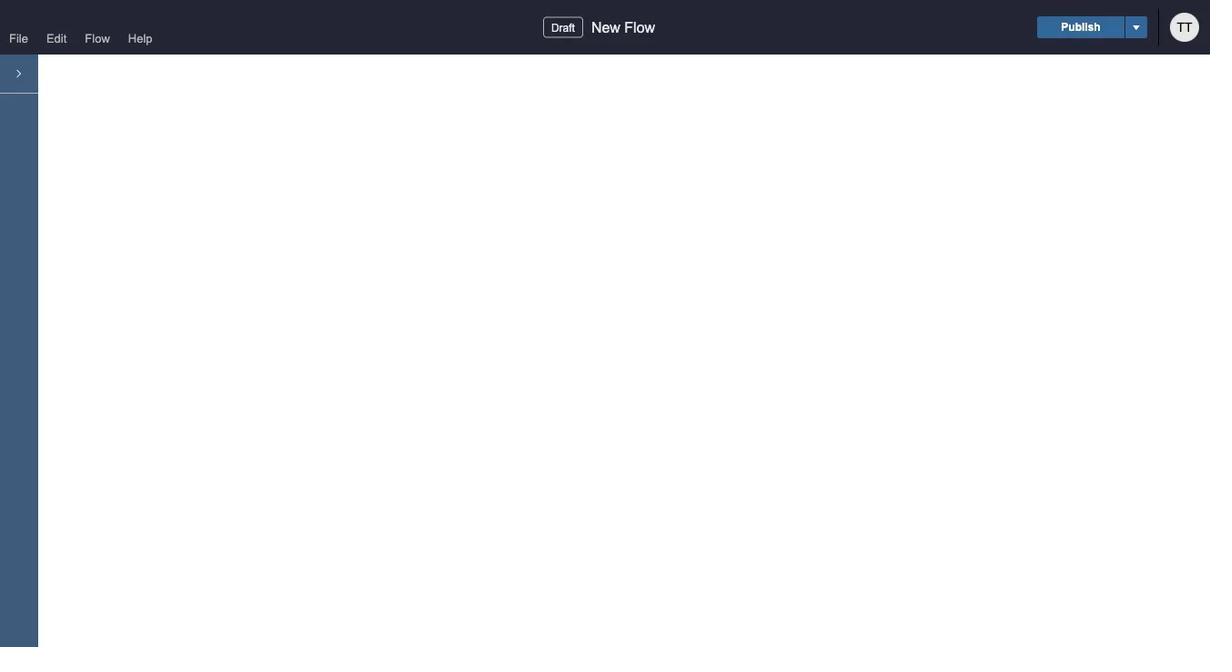 Task type: vqa. For each thing, say whether or not it's contained in the screenshot.
the Edit
yes



Task type: locate. For each thing, give the bounding box(es) containing it.
file
[[9, 31, 28, 45]]

tt button
[[1170, 13, 1199, 42]]

flow button
[[76, 28, 119, 55]]

flow right new
[[624, 19, 655, 35]]

flow
[[624, 19, 655, 35], [85, 31, 110, 45]]

publish button
[[1037, 16, 1125, 38]]

edit button
[[37, 28, 76, 55]]

new flow
[[591, 19, 655, 35]]

help
[[128, 31, 152, 45]]

0 horizontal spatial flow
[[85, 31, 110, 45]]

flow right edit
[[85, 31, 110, 45]]

help button
[[119, 28, 162, 55]]

tt
[[1177, 20, 1192, 34]]



Task type: describe. For each thing, give the bounding box(es) containing it.
file button
[[0, 28, 37, 55]]

edit
[[46, 31, 67, 45]]

new
[[591, 19, 620, 35]]

1 horizontal spatial flow
[[624, 19, 655, 35]]

flow inside popup button
[[85, 31, 110, 45]]

draft
[[551, 21, 575, 34]]

publish
[[1061, 21, 1101, 33]]



